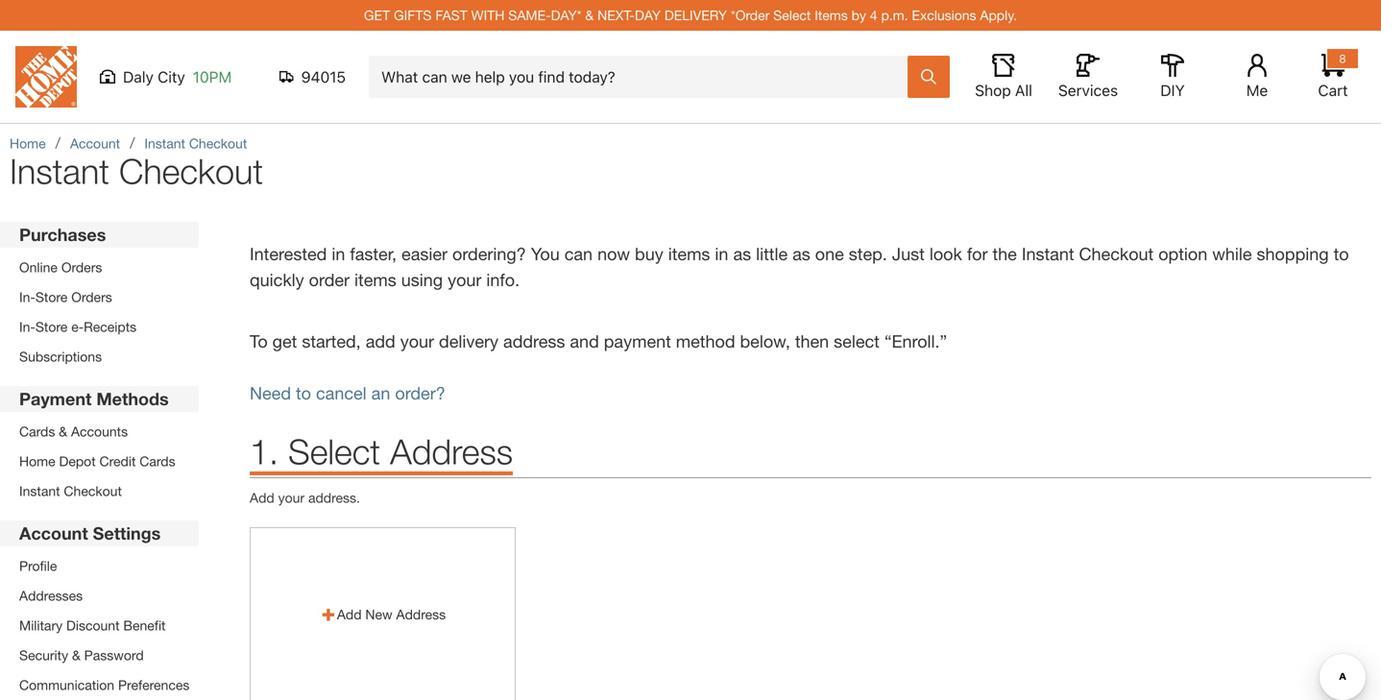 Task type: vqa. For each thing, say whether or not it's contained in the screenshot.
Demolition
no



Task type: locate. For each thing, give the bounding box(es) containing it.
in-store orders link
[[19, 287, 137, 308]]

exclusions
[[912, 7, 977, 23]]

add your address.
[[250, 490, 360, 506]]

in left little
[[715, 244, 729, 264]]

1 vertical spatial select
[[288, 431, 381, 472]]

select up address.
[[288, 431, 381, 472]]

0 vertical spatial store
[[35, 289, 68, 305]]

buy
[[635, 244, 664, 264]]

shop
[[976, 81, 1012, 99]]

0 horizontal spatial cards
[[19, 424, 55, 440]]

items down faster,
[[355, 270, 397, 290]]

1 in- from the top
[[19, 289, 35, 305]]

as left the one
[[793, 244, 811, 264]]

What can we help you find today? search field
[[382, 57, 907, 97]]

*order
[[731, 7, 770, 23]]

get gifts fast with same-day* & next-day delivery *order select items by 4 p.m. exclusions apply.
[[364, 7, 1018, 23]]

instant inside instant checkout 'link'
[[19, 483, 60, 499]]

1 vertical spatial in-
[[19, 319, 35, 335]]

option
[[1159, 244, 1208, 264]]

94015
[[301, 68, 346, 86]]

account for account settings
[[19, 523, 88, 544]]

home
[[10, 136, 46, 151], [19, 454, 55, 469]]

need
[[250, 383, 291, 404]]

2 horizontal spatial &
[[586, 7, 594, 23]]

address down order?
[[390, 431, 513, 472]]

1 horizontal spatial add
[[337, 607, 362, 623]]

items
[[669, 244, 711, 264], [355, 270, 397, 290]]

military
[[19, 618, 63, 634]]

instant right the the
[[1022, 244, 1075, 264]]

2 store from the top
[[35, 319, 68, 335]]

need to cancel an order? link
[[250, 383, 446, 404]]

just
[[893, 244, 925, 264]]

addresses
[[19, 588, 83, 604]]

0 horizontal spatial &
[[59, 424, 67, 440]]

instant checkout inside instant checkout 'link'
[[19, 483, 122, 499]]

cards inside "link"
[[19, 424, 55, 440]]

in up order
[[332, 244, 345, 264]]

instant checkout
[[145, 136, 247, 151], [10, 150, 263, 191], [19, 483, 122, 499]]

0 vertical spatial to
[[1334, 244, 1350, 264]]

by
[[852, 7, 867, 23]]

to
[[1334, 244, 1350, 264], [296, 383, 311, 404]]

1 horizontal spatial items
[[669, 244, 711, 264]]

you
[[531, 244, 560, 264]]

look
[[930, 244, 963, 264]]

day*
[[551, 7, 582, 23]]

0 vertical spatial home
[[10, 136, 46, 151]]

1 horizontal spatial your
[[400, 331, 434, 352]]

& right 'day*'
[[586, 7, 594, 23]]

0 vertical spatial account
[[70, 136, 120, 151]]

account
[[70, 136, 120, 151], [19, 523, 88, 544]]

to right need
[[296, 383, 311, 404]]

store for orders
[[35, 289, 68, 305]]

in- up subscriptions
[[19, 319, 35, 335]]

checkout down daly city 10pm
[[119, 150, 263, 191]]

all
[[1016, 81, 1033, 99]]

your inside 'interested in faster, easier ordering? you can now buy items in as little as one step. just look for the instant checkout option while shopping to quickly order items using your info.'
[[448, 270, 482, 290]]

0 horizontal spatial as
[[734, 244, 752, 264]]

security & password
[[19, 648, 144, 664]]

cards right credit
[[140, 454, 175, 469]]

0 vertical spatial your
[[448, 270, 482, 290]]

1 store from the top
[[35, 289, 68, 305]]

1 horizontal spatial as
[[793, 244, 811, 264]]

cancel
[[316, 383, 367, 404]]

address
[[390, 431, 513, 472], [396, 607, 446, 623]]

in-
[[19, 289, 35, 305], [19, 319, 35, 335]]

and
[[570, 331, 599, 352]]

payment
[[19, 389, 92, 409]]

0 horizontal spatial your
[[278, 490, 305, 506]]

account up profile
[[19, 523, 88, 544]]

payment
[[604, 331, 672, 352]]

depot
[[59, 454, 96, 469]]

checkout left the option
[[1080, 244, 1154, 264]]

2 vertical spatial &
[[72, 648, 81, 664]]

started,
[[302, 331, 361, 352]]

communication
[[19, 678, 114, 693]]

delivery
[[665, 7, 727, 23]]

0 vertical spatial add
[[250, 490, 275, 506]]

shopping
[[1258, 244, 1330, 264]]

the home depot logo image
[[15, 46, 77, 108]]

account settings
[[19, 523, 161, 544]]

1 horizontal spatial cards
[[140, 454, 175, 469]]

step.
[[849, 244, 888, 264]]

instant inside 'interested in faster, easier ordering? you can now buy items in as little as one step. just look for the instant checkout option while shopping to quickly order items using your info.'
[[1022, 244, 1075, 264]]

cards down payment
[[19, 424, 55, 440]]

add left new
[[337, 607, 362, 623]]

1 vertical spatial add
[[337, 607, 362, 623]]

items right buy
[[669, 244, 711, 264]]

store down online orders
[[35, 289, 68, 305]]

order
[[309, 270, 350, 290]]

0 horizontal spatial add
[[250, 490, 275, 506]]

home left account link
[[10, 136, 46, 151]]

an
[[372, 383, 391, 404]]

checkout down 10pm
[[189, 136, 247, 151]]

1 vertical spatial cards
[[140, 454, 175, 469]]

instant down depot
[[19, 483, 60, 499]]

2 horizontal spatial your
[[448, 270, 482, 290]]

1 horizontal spatial select
[[774, 7, 811, 23]]

account right 'home' 'link'
[[70, 136, 120, 151]]

little
[[756, 244, 788, 264]]

your right add
[[400, 331, 434, 352]]

in- for in-store e-receipts
[[19, 319, 35, 335]]

faster,
[[350, 244, 397, 264]]

to right shopping on the right top
[[1334, 244, 1350, 264]]

2 in- from the top
[[19, 319, 35, 335]]

1 vertical spatial orders
[[71, 289, 112, 305]]

1 horizontal spatial in
[[715, 244, 729, 264]]

select
[[774, 7, 811, 23], [288, 431, 381, 472]]

daly city 10pm
[[123, 68, 232, 86]]

checkout inside 'interested in faster, easier ordering? you can now buy items in as little as one step. just look for the instant checkout option while shopping to quickly order items using your info.'
[[1080, 244, 1154, 264]]

checkout down home depot credit cards link
[[64, 483, 122, 499]]

in- down online
[[19, 289, 35, 305]]

1 vertical spatial home
[[19, 454, 55, 469]]

1 vertical spatial store
[[35, 319, 68, 335]]

interested
[[250, 244, 327, 264]]

& inside 'security & password' link
[[72, 648, 81, 664]]

as left little
[[734, 244, 752, 264]]

address right new
[[396, 607, 446, 623]]

& up communication
[[72, 648, 81, 664]]

order?
[[395, 383, 446, 404]]

0 vertical spatial in-
[[19, 289, 35, 305]]

same-
[[509, 7, 551, 23]]

store left e-
[[35, 319, 68, 335]]

0 horizontal spatial in
[[332, 244, 345, 264]]

1 vertical spatial account
[[19, 523, 88, 544]]

day
[[635, 7, 661, 23]]

0 vertical spatial address
[[390, 431, 513, 472]]

instant checkout down depot
[[19, 483, 122, 499]]

easier
[[402, 244, 448, 264]]

settings
[[93, 523, 161, 544]]

0 vertical spatial cards
[[19, 424, 55, 440]]

city
[[158, 68, 185, 86]]

home left depot
[[19, 454, 55, 469]]

checkout
[[189, 136, 247, 151], [119, 150, 263, 191], [1080, 244, 1154, 264], [64, 483, 122, 499]]

orders down online orders link
[[71, 289, 112, 305]]

cart 8
[[1319, 52, 1349, 99]]

in-store e-receipts
[[19, 319, 137, 335]]

security
[[19, 648, 68, 664]]

0 vertical spatial orders
[[61, 259, 102, 275]]

ordering?
[[453, 244, 526, 264]]

1 vertical spatial &
[[59, 424, 67, 440]]

select left items
[[774, 7, 811, 23]]

1 vertical spatial address
[[396, 607, 446, 623]]

0 vertical spatial items
[[669, 244, 711, 264]]

0 horizontal spatial select
[[288, 431, 381, 472]]

accounts
[[71, 424, 128, 440]]

your left address.
[[278, 490, 305, 506]]

add down 1.
[[250, 490, 275, 506]]

1 horizontal spatial &
[[72, 648, 81, 664]]

4
[[870, 7, 878, 23]]

now
[[598, 244, 630, 264]]

your
[[448, 270, 482, 290], [400, 331, 434, 352], [278, 490, 305, 506]]

method
[[676, 331, 736, 352]]

shop all
[[976, 81, 1033, 99]]

cart
[[1319, 81, 1349, 99]]

methods
[[96, 389, 169, 409]]

& for accounts
[[59, 424, 67, 440]]

& up depot
[[59, 424, 67, 440]]

the
[[993, 244, 1018, 264]]

& inside cards & accounts "link"
[[59, 424, 67, 440]]

0 vertical spatial select
[[774, 7, 811, 23]]

store for e-
[[35, 319, 68, 335]]

store
[[35, 289, 68, 305], [35, 319, 68, 335]]

home for 'home' 'link'
[[10, 136, 46, 151]]

orders up in-store orders link
[[61, 259, 102, 275]]

your down ordering?
[[448, 270, 482, 290]]

shop all button
[[974, 54, 1035, 100]]

0 horizontal spatial to
[[296, 383, 311, 404]]

in-store orders
[[19, 289, 112, 305]]

address for add new address
[[396, 607, 446, 623]]

1 horizontal spatial to
[[1334, 244, 1350, 264]]

0 horizontal spatial items
[[355, 270, 397, 290]]

in
[[332, 244, 345, 264], [715, 244, 729, 264]]

home depot credit cards
[[19, 454, 175, 469]]



Task type: describe. For each thing, give the bounding box(es) containing it.
2 vertical spatial your
[[278, 490, 305, 506]]

1 vertical spatial your
[[400, 331, 434, 352]]

1.
[[250, 431, 279, 472]]

add for add your address.
[[250, 490, 275, 506]]

me button
[[1227, 54, 1289, 100]]

checkout inside instant checkout 'link'
[[64, 483, 122, 499]]

next-
[[598, 7, 635, 23]]

communication preferences
[[19, 678, 190, 693]]

instant up purchases
[[10, 150, 110, 191]]

instant checkout down 10pm
[[145, 136, 247, 151]]

home link
[[10, 136, 46, 151]]

cards & accounts
[[19, 424, 128, 440]]

quickly
[[250, 270, 304, 290]]

account link
[[70, 136, 120, 151]]

info.
[[487, 270, 520, 290]]

in-store e-receipts link
[[19, 317, 137, 337]]

delivery
[[439, 331, 499, 352]]

communication preferences link
[[19, 676, 190, 696]]

new
[[366, 607, 393, 623]]

to get started, add your delivery address and payment method below, then select "enroll."
[[250, 331, 948, 352]]

receipts
[[84, 319, 137, 335]]

with
[[472, 7, 505, 23]]

get
[[273, 331, 297, 352]]

fast
[[436, 7, 468, 23]]

online orders link
[[19, 258, 137, 278]]

diy button
[[1143, 54, 1204, 100]]

preferences
[[118, 678, 190, 693]]

subscriptions
[[19, 349, 102, 365]]

profile link
[[19, 556, 190, 577]]

1 as from the left
[[734, 244, 752, 264]]

to inside 'interested in faster, easier ordering? you can now buy items in as little as one step. just look for the instant checkout option while shopping to quickly order items using your info.'
[[1334, 244, 1350, 264]]

cards & accounts link
[[19, 422, 175, 442]]

services
[[1059, 81, 1119, 99]]

to
[[250, 331, 268, 352]]

1 vertical spatial to
[[296, 383, 311, 404]]

8
[[1340, 52, 1347, 65]]

while
[[1213, 244, 1253, 264]]

one
[[816, 244, 845, 264]]

services button
[[1058, 54, 1120, 100]]

can
[[565, 244, 593, 264]]

1 vertical spatial items
[[355, 270, 397, 290]]

address.
[[308, 490, 360, 506]]

security & password link
[[19, 646, 190, 666]]

need to cancel an order?
[[250, 383, 446, 404]]

add for add new address
[[337, 607, 362, 623]]

instant checkout link
[[19, 481, 175, 502]]

discount
[[66, 618, 120, 634]]

home for home depot credit cards
[[19, 454, 55, 469]]

2 in from the left
[[715, 244, 729, 264]]

get
[[364, 7, 390, 23]]

0 vertical spatial &
[[586, 7, 594, 23]]

& for password
[[72, 648, 81, 664]]

10pm
[[193, 68, 232, 86]]

payment methods
[[19, 389, 169, 409]]

subscriptions link
[[19, 347, 137, 367]]

1. select address
[[250, 431, 513, 472]]

benefit
[[123, 618, 166, 634]]

daly
[[123, 68, 154, 86]]

items
[[815, 7, 848, 23]]

password
[[84, 648, 144, 664]]

military discount benefit
[[19, 618, 166, 634]]

select
[[834, 331, 880, 352]]

add
[[366, 331, 396, 352]]

for
[[968, 244, 988, 264]]

profile
[[19, 558, 57, 574]]

p.m.
[[882, 7, 909, 23]]

2 as from the left
[[793, 244, 811, 264]]

then
[[796, 331, 830, 352]]

in- for in-store orders
[[19, 289, 35, 305]]

address
[[504, 331, 565, 352]]

online orders
[[19, 259, 102, 275]]

"enroll."
[[885, 331, 948, 352]]

diy
[[1161, 81, 1186, 99]]

apply.
[[981, 7, 1018, 23]]

plus symbol image
[[320, 606, 337, 624]]

1 in from the left
[[332, 244, 345, 264]]

account for account link
[[70, 136, 120, 151]]

address for 1. select address
[[390, 431, 513, 472]]

gifts
[[394, 7, 432, 23]]

using
[[401, 270, 443, 290]]

instant checkout down daly
[[10, 150, 263, 191]]

interested in faster, easier ordering? you can now buy items in as little as one step. just look for the instant checkout option while shopping to quickly order items using your info.
[[250, 244, 1350, 290]]

instant down city
[[145, 136, 185, 151]]



